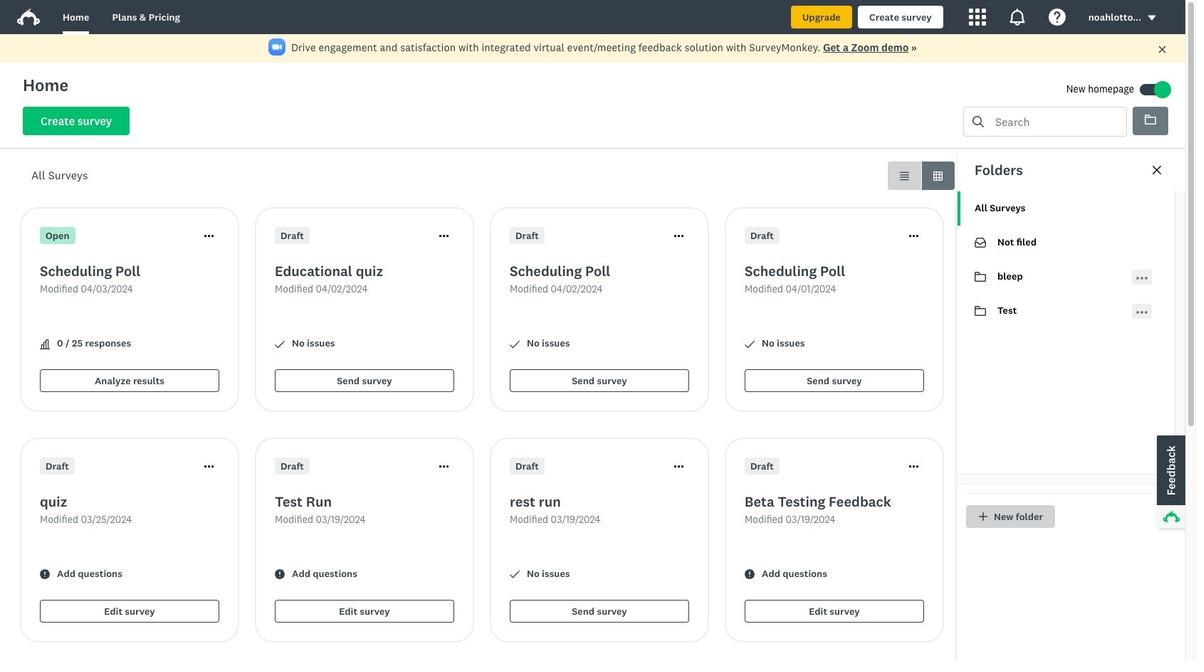Task type: vqa. For each thing, say whether or not it's contained in the screenshot.
Products image
no



Task type: locate. For each thing, give the bounding box(es) containing it.
2 horizontal spatial warning image
[[745, 570, 755, 580]]

dialog
[[957, 149, 1186, 662]]

2 folders image from the top
[[1145, 115, 1157, 125]]

products icon image
[[969, 9, 986, 26], [969, 9, 986, 26]]

warning image
[[40, 570, 50, 580], [275, 570, 285, 580], [745, 570, 755, 580]]

0 horizontal spatial no issues image
[[275, 339, 285, 349]]

bleep image
[[975, 271, 987, 283], [975, 272, 987, 282]]

brand logo image
[[17, 6, 40, 28], [17, 9, 40, 26]]

1 horizontal spatial no issues image
[[745, 339, 755, 349]]

open menu image
[[1137, 272, 1148, 284], [1137, 277, 1148, 280], [1137, 311, 1148, 314]]

0 horizontal spatial no issues image
[[510, 339, 520, 349]]

response count image
[[40, 339, 50, 349]]

group
[[888, 162, 955, 190]]

no issues image
[[275, 339, 285, 349], [510, 570, 520, 580]]

dropdown arrow icon image
[[1147, 13, 1157, 23], [1149, 15, 1156, 20]]

not filed image
[[975, 238, 987, 248]]

2 warning image from the left
[[275, 570, 285, 580]]

1 horizontal spatial no issues image
[[510, 570, 520, 580]]

1 horizontal spatial warning image
[[275, 570, 285, 580]]

2 open menu image from the top
[[1137, 277, 1148, 280]]

1 brand logo image from the top
[[17, 6, 40, 28]]

1 no issues image from the left
[[510, 339, 520, 349]]

0 horizontal spatial warning image
[[40, 570, 50, 580]]

no issues image
[[510, 339, 520, 349], [745, 339, 755, 349]]

folders image
[[1145, 114, 1157, 125], [1145, 115, 1157, 125]]

notification center icon image
[[1009, 9, 1026, 26]]

not filed image
[[975, 237, 987, 249]]

search image
[[973, 116, 984, 127], [973, 116, 984, 127]]

new folder image
[[979, 512, 989, 522], [979, 513, 988, 521]]

2 no issues image from the left
[[745, 339, 755, 349]]



Task type: describe. For each thing, give the bounding box(es) containing it.
3 warning image from the left
[[745, 570, 755, 580]]

0 vertical spatial no issues image
[[275, 339, 285, 349]]

1 open menu image from the top
[[1137, 272, 1148, 284]]

help icon image
[[1049, 9, 1066, 26]]

2 brand logo image from the top
[[17, 9, 40, 26]]

test image
[[975, 306, 987, 316]]

1 folders image from the top
[[1145, 114, 1157, 125]]

3 open menu image from the top
[[1137, 311, 1148, 314]]

1 warning image from the left
[[40, 570, 50, 580]]

open menu image
[[1137, 307, 1148, 318]]

response based pricing icon image
[[992, 437, 1038, 482]]

Search text field
[[984, 108, 1127, 136]]

response count image
[[40, 339, 50, 349]]

x image
[[1158, 45, 1167, 54]]

test image
[[975, 306, 987, 317]]

2 bleep image from the top
[[975, 272, 987, 282]]

1 vertical spatial no issues image
[[510, 570, 520, 580]]

1 bleep image from the top
[[975, 271, 987, 283]]



